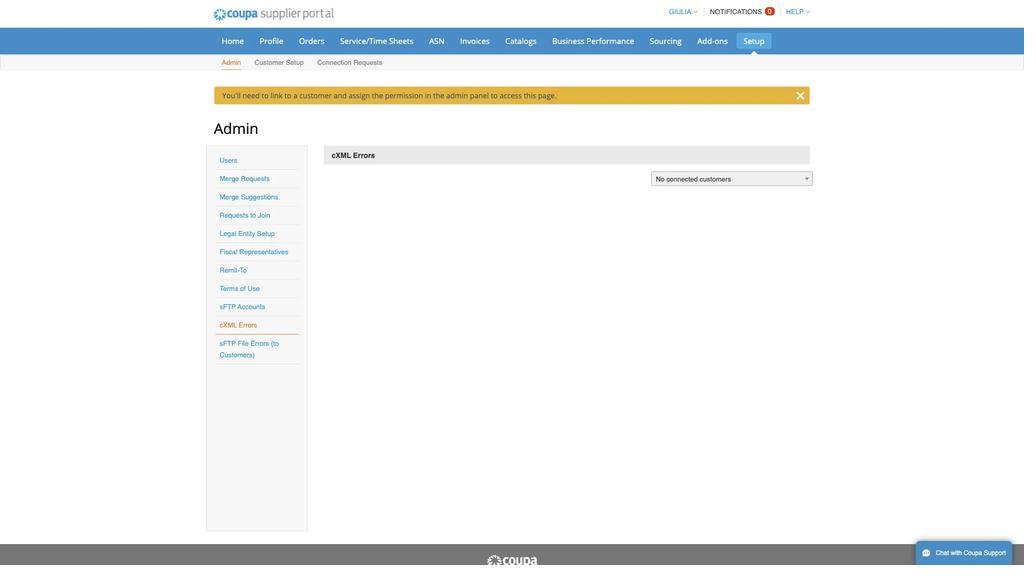 Task type: locate. For each thing, give the bounding box(es) containing it.
file
[[238, 340, 249, 348]]

home
[[222, 35, 244, 46]]

merge suggestions
[[220, 193, 278, 201]]

2 sftp from the top
[[220, 340, 236, 348]]

requests up suggestions
[[241, 175, 270, 183]]

assign
[[349, 91, 370, 101]]

setup
[[744, 35, 765, 46], [286, 59, 304, 66], [257, 230, 275, 238]]

profile
[[260, 35, 284, 46]]

link
[[271, 91, 283, 101]]

to right panel
[[491, 91, 498, 101]]

merge for merge requests
[[220, 175, 239, 183]]

0 vertical spatial cxml errors
[[332, 151, 375, 159]]

to left link
[[262, 91, 269, 101]]

0 vertical spatial coupa supplier portal image
[[206, 2, 341, 28]]

2 horizontal spatial setup
[[744, 35, 765, 46]]

sourcing
[[650, 35, 682, 46]]

legal
[[220, 230, 236, 238]]

0 horizontal spatial the
[[372, 91, 383, 101]]

catalogs
[[506, 35, 537, 46]]

admin
[[447, 91, 468, 101]]

navigation
[[665, 2, 811, 22]]

setup link
[[737, 33, 772, 49]]

orders
[[299, 35, 325, 46]]

merge
[[220, 175, 239, 183], [220, 193, 239, 201]]

home link
[[215, 33, 251, 49]]

sftp accounts link
[[220, 303, 265, 311]]

performance
[[587, 35, 635, 46]]

sftp file errors (to customers) link
[[220, 340, 279, 359]]

sftp
[[220, 303, 236, 311], [220, 340, 236, 348]]

notifications
[[711, 8, 763, 16]]

0 vertical spatial requests
[[354, 59, 383, 66]]

merge down users link
[[220, 175, 239, 183]]

0 vertical spatial cxml
[[332, 151, 351, 159]]

1 the from the left
[[372, 91, 383, 101]]

help
[[787, 8, 805, 16]]

add-ons link
[[691, 33, 735, 49]]

0 vertical spatial admin
[[222, 59, 241, 66]]

accounts
[[238, 303, 265, 311]]

suggestions
[[241, 193, 278, 201]]

giulia
[[670, 8, 692, 16]]

1 vertical spatial coupa supplier portal image
[[486, 555, 539, 565]]

help link
[[782, 8, 811, 16]]

coupa supplier portal image
[[206, 2, 341, 28], [486, 555, 539, 565]]

to
[[262, 91, 269, 101], [285, 91, 292, 101], [491, 91, 498, 101], [250, 211, 256, 219]]

invoices
[[461, 35, 490, 46]]

1 vertical spatial cxml errors
[[220, 321, 257, 329]]

requests up legal
[[220, 211, 249, 219]]

0 vertical spatial merge
[[220, 175, 239, 183]]

errors
[[353, 151, 375, 159], [239, 321, 257, 329], [251, 340, 269, 348]]

1 horizontal spatial cxml
[[332, 151, 351, 159]]

1 vertical spatial setup
[[286, 59, 304, 66]]

2 vertical spatial errors
[[251, 340, 269, 348]]

0 horizontal spatial cxml errors
[[220, 321, 257, 329]]

0 horizontal spatial cxml
[[220, 321, 237, 329]]

navigation containing notifications 0
[[665, 2, 811, 22]]

merge for merge suggestions
[[220, 193, 239, 201]]

customers
[[700, 175, 732, 183]]

1 vertical spatial requests
[[241, 175, 270, 183]]

business
[[553, 35, 585, 46]]

setup down notifications 0
[[744, 35, 765, 46]]

fiscal
[[220, 248, 238, 256]]

asn link
[[423, 33, 452, 49]]

add-ons
[[698, 35, 728, 46]]

2 vertical spatial setup
[[257, 230, 275, 238]]

1 horizontal spatial coupa supplier portal image
[[486, 555, 539, 565]]

add-
[[698, 35, 715, 46]]

1 vertical spatial merge
[[220, 193, 239, 201]]

setup right customer
[[286, 59, 304, 66]]

catalogs link
[[499, 33, 544, 49]]

the right in
[[434, 91, 445, 101]]

you'll need to link to a customer and assign the permission in the admin panel to access this page.
[[222, 91, 557, 101]]

1 horizontal spatial the
[[434, 91, 445, 101]]

requests inside 'link'
[[354, 59, 383, 66]]

permission
[[385, 91, 423, 101]]

in
[[425, 91, 432, 101]]

cxml errors
[[332, 151, 375, 159], [220, 321, 257, 329]]

connection requests link
[[317, 56, 383, 70]]

cxml
[[332, 151, 351, 159], [220, 321, 237, 329]]

users link
[[220, 157, 238, 164]]

merge down merge requests 'link'
[[220, 193, 239, 201]]

requests down the service/time
[[354, 59, 383, 66]]

admin down you'll
[[214, 118, 259, 138]]

1 sftp from the top
[[220, 303, 236, 311]]

setup down join
[[257, 230, 275, 238]]

giulia link
[[665, 8, 698, 16]]

sourcing link
[[644, 33, 689, 49]]

connection
[[318, 59, 352, 66]]

2 vertical spatial requests
[[220, 211, 249, 219]]

coupa
[[965, 550, 983, 557]]

1 merge from the top
[[220, 175, 239, 183]]

2 merge from the top
[[220, 193, 239, 201]]

0 vertical spatial errors
[[353, 151, 375, 159]]

terms of use
[[220, 285, 260, 293]]

sftp up customers) on the left bottom of page
[[220, 340, 236, 348]]

connected
[[667, 175, 698, 183]]

1 horizontal spatial setup
[[286, 59, 304, 66]]

admin
[[222, 59, 241, 66], [214, 118, 259, 138]]

requests for merge requests
[[241, 175, 270, 183]]

sftp inside sftp file errors (to customers)
[[220, 340, 236, 348]]

entity
[[238, 230, 255, 238]]

the right assign at the top left
[[372, 91, 383, 101]]

with
[[952, 550, 963, 557]]

representatives
[[240, 248, 289, 256]]

sftp down terms
[[220, 303, 236, 311]]

terms
[[220, 285, 238, 293]]

remit-to
[[220, 266, 247, 274]]

admin down home link
[[222, 59, 241, 66]]

No connected customers field
[[652, 171, 813, 187]]

0 vertical spatial sftp
[[220, 303, 236, 311]]

sftp for sftp file errors (to customers)
[[220, 340, 236, 348]]

1 vertical spatial sftp
[[220, 340, 236, 348]]



Task type: vqa. For each thing, say whether or not it's contained in the screenshot.
the rightmost 'Service/Time Sheets'
no



Task type: describe. For each thing, give the bounding box(es) containing it.
sftp accounts
[[220, 303, 265, 311]]

fiscal representatives
[[220, 248, 289, 256]]

service/time sheets
[[341, 35, 414, 46]]

users
[[220, 157, 238, 164]]

cxml errors link
[[220, 321, 257, 329]]

1 horizontal spatial cxml errors
[[332, 151, 375, 159]]

1 vertical spatial errors
[[239, 321, 257, 329]]

0 vertical spatial setup
[[744, 35, 765, 46]]

1 vertical spatial cxml
[[220, 321, 237, 329]]

no
[[656, 175, 665, 183]]

need
[[243, 91, 260, 101]]

customer
[[255, 59, 284, 66]]

fiscal representatives link
[[220, 248, 289, 256]]

remit-to link
[[220, 266, 247, 274]]

requests to join
[[220, 211, 271, 219]]

admin link
[[221, 56, 242, 70]]

notifications 0
[[711, 7, 772, 16]]

2 the from the left
[[434, 91, 445, 101]]

profile link
[[253, 33, 290, 49]]

orders link
[[293, 33, 332, 49]]

to
[[240, 266, 247, 274]]

1 vertical spatial admin
[[214, 118, 259, 138]]

merge requests link
[[220, 175, 270, 183]]

business performance
[[553, 35, 635, 46]]

service/time sheets link
[[334, 33, 421, 49]]

use
[[248, 285, 260, 293]]

no connected customers
[[656, 175, 732, 183]]

this
[[524, 91, 537, 101]]

connection requests
[[318, 59, 383, 66]]

customer setup
[[255, 59, 304, 66]]

merge suggestions link
[[220, 193, 278, 201]]

to left join
[[250, 211, 256, 219]]

customer
[[300, 91, 332, 101]]

ons
[[715, 35, 728, 46]]

support
[[985, 550, 1007, 557]]

admin inside "link"
[[222, 59, 241, 66]]

and
[[334, 91, 347, 101]]

you'll
[[222, 91, 241, 101]]

chat with coupa support
[[937, 550, 1007, 557]]

remit-
[[220, 266, 240, 274]]

business performance link
[[546, 33, 641, 49]]

customer setup link
[[254, 56, 304, 70]]

asn
[[430, 35, 445, 46]]

service/time
[[341, 35, 387, 46]]

No connected customers text field
[[652, 172, 813, 187]]

legal entity setup link
[[220, 230, 275, 238]]

sftp for sftp accounts
[[220, 303, 236, 311]]

to left a
[[285, 91, 292, 101]]

join
[[258, 211, 271, 219]]

(to
[[271, 340, 279, 348]]

0 horizontal spatial coupa supplier portal image
[[206, 2, 341, 28]]

requests to join link
[[220, 211, 271, 219]]

merge requests
[[220, 175, 270, 183]]

errors inside sftp file errors (to customers)
[[251, 340, 269, 348]]

requests for connection requests
[[354, 59, 383, 66]]

access
[[500, 91, 522, 101]]

chat
[[937, 550, 950, 557]]

legal entity setup
[[220, 230, 275, 238]]

panel
[[470, 91, 489, 101]]

0 horizontal spatial setup
[[257, 230, 275, 238]]

sftp file errors (to customers)
[[220, 340, 279, 359]]

invoices link
[[454, 33, 497, 49]]

0
[[769, 7, 772, 15]]

terms of use link
[[220, 285, 260, 293]]

customers)
[[220, 351, 255, 359]]

page.
[[539, 91, 557, 101]]

of
[[240, 285, 246, 293]]

a
[[294, 91, 298, 101]]

sheets
[[389, 35, 414, 46]]

chat with coupa support button
[[917, 541, 1013, 565]]



